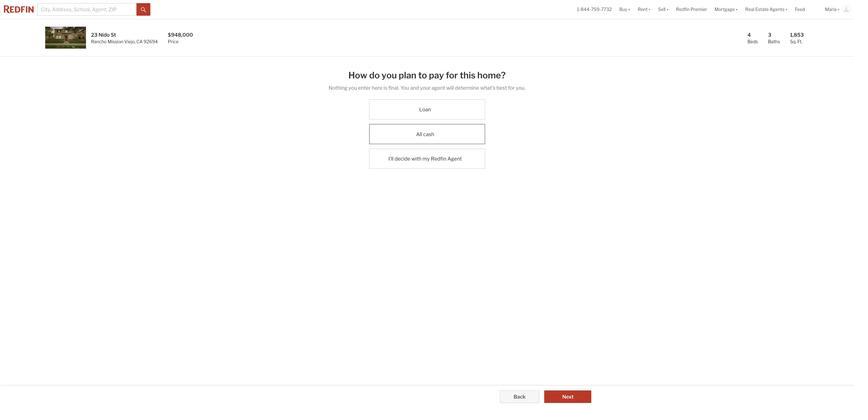 Task type: describe. For each thing, give the bounding box(es) containing it.
st
[[111, 32, 116, 38]]

mission
[[108, 39, 123, 44]]

next button
[[545, 391, 592, 404]]

how do you plan to pay for this home?
[[349, 70, 506, 81]]

estate
[[756, 7, 769, 12]]

3
[[769, 32, 772, 38]]

real estate agents ▾ link
[[746, 0, 788, 19]]

0 vertical spatial you
[[382, 70, 397, 81]]

sell
[[659, 7, 666, 12]]

1,853 sq. ft.
[[791, 32, 804, 44]]

feed
[[796, 7, 806, 12]]

sell ▾ button
[[655, 0, 673, 19]]

▾ for mortgage ▾
[[736, 7, 738, 12]]

cash
[[424, 131, 435, 137]]

759-
[[591, 7, 602, 12]]

rent
[[638, 7, 648, 12]]

rent ▾
[[638, 7, 651, 12]]

ca
[[137, 39, 143, 44]]

23
[[91, 32, 98, 38]]

and
[[411, 85, 419, 91]]

baths
[[769, 39, 781, 44]]

▾ for maria ▾
[[838, 7, 840, 12]]

redfin inside button
[[677, 7, 690, 12]]

beds
[[748, 39, 759, 44]]

real estate agents ▾
[[746, 7, 788, 12]]

maria
[[826, 7, 837, 12]]

buy
[[620, 7, 628, 12]]

City, Address, School, Agent, ZIP search field
[[37, 3, 137, 16]]

,
[[135, 39, 136, 44]]

5 ▾ from the left
[[786, 7, 788, 12]]

all
[[416, 131, 422, 137]]

my
[[423, 156, 430, 162]]

mortgage ▾ button
[[711, 0, 742, 19]]

buy ▾ button
[[616, 0, 635, 19]]

nido
[[99, 32, 110, 38]]

viejo
[[124, 39, 135, 44]]

all cash
[[416, 131, 435, 137]]

real
[[746, 7, 755, 12]]

1 vertical spatial you
[[349, 85, 357, 91]]

sq.
[[791, 39, 797, 44]]

23 nido st rancho mission viejo , ca 92694
[[91, 32, 158, 44]]

submit search image
[[141, 7, 146, 12]]

decide
[[395, 156, 411, 162]]

redfin premier button
[[673, 0, 711, 19]]

loan
[[420, 107, 431, 113]]

will
[[447, 85, 454, 91]]

back button
[[500, 391, 540, 404]]

feed button
[[792, 0, 822, 19]]

i'll
[[389, 156, 394, 162]]

buy ▾
[[620, 7, 631, 12]]

real estate agents ▾ button
[[742, 0, 792, 19]]

to
[[419, 70, 427, 81]]

1-
[[577, 7, 581, 12]]

rancho
[[91, 39, 107, 44]]

pay
[[429, 70, 444, 81]]

premier
[[691, 7, 708, 12]]

92694
[[144, 39, 158, 44]]

1-844-759-7732 link
[[577, 7, 612, 12]]

determine
[[455, 85, 480, 91]]

ft.
[[798, 39, 803, 44]]

mortgage
[[715, 7, 735, 12]]



Task type: locate. For each thing, give the bounding box(es) containing it.
redfin right the my
[[431, 156, 447, 162]]

6 ▾ from the left
[[838, 7, 840, 12]]

2 ▾ from the left
[[649, 7, 651, 12]]

4 ▾ from the left
[[736, 7, 738, 12]]

plan
[[399, 70, 417, 81]]

▾ right maria
[[838, 7, 840, 12]]

do
[[369, 70, 380, 81]]

4
[[748, 32, 751, 38]]

maria ▾
[[826, 7, 840, 12]]

enter
[[358, 85, 371, 91]]

▾ right mortgage
[[736, 7, 738, 12]]

best
[[497, 85, 507, 91]]

you up is
[[382, 70, 397, 81]]

▾ right sell
[[667, 7, 669, 12]]

price
[[168, 39, 179, 44]]

▾ right agents
[[786, 7, 788, 12]]

next
[[563, 395, 574, 401]]

mortgage ▾ button
[[715, 0, 738, 19]]

you
[[382, 70, 397, 81], [349, 85, 357, 91]]

▾ for rent ▾
[[649, 7, 651, 12]]

▾ for buy ▾
[[629, 7, 631, 12]]

sell ▾
[[659, 7, 669, 12]]

nothing
[[329, 85, 348, 91]]

your
[[420, 85, 431, 91]]

sell ▾ button
[[659, 0, 669, 19]]

0 horizontal spatial you
[[349, 85, 357, 91]]

agent
[[432, 85, 446, 91]]

you.
[[516, 85, 526, 91]]

agent
[[448, 156, 462, 162]]

you
[[401, 85, 410, 91]]

redfin premier
[[677, 7, 708, 12]]

1-844-759-7732
[[577, 7, 612, 12]]

for up will
[[446, 70, 458, 81]]

3 baths
[[769, 32, 781, 44]]

this
[[460, 70, 476, 81]]

rent ▾ button
[[635, 0, 655, 19]]

redfin left the premier
[[677, 7, 690, 12]]

i'll decide with my redfin agent
[[389, 156, 462, 162]]

for
[[446, 70, 458, 81], [508, 85, 515, 91]]

is
[[384, 85, 388, 91]]

1,853
[[791, 32, 804, 38]]

$948,000
[[168, 32, 193, 38]]

1 vertical spatial redfin
[[431, 156, 447, 162]]

4 beds
[[748, 32, 759, 44]]

844-
[[581, 7, 591, 12]]

final.
[[389, 85, 400, 91]]

$948,000 price
[[168, 32, 193, 44]]

1 horizontal spatial redfin
[[677, 7, 690, 12]]

redfin
[[677, 7, 690, 12], [431, 156, 447, 162]]

what's
[[481, 85, 496, 91]]

nothing you enter here is final. you and your agent will determine what's best for you.
[[329, 85, 526, 91]]

1 vertical spatial for
[[508, 85, 515, 91]]

▾ right rent
[[649, 7, 651, 12]]

how
[[349, 70, 368, 81]]

how do you plan to pay for this home?. required field. element
[[329, 67, 526, 82]]

0 vertical spatial for
[[446, 70, 458, 81]]

you left enter
[[349, 85, 357, 91]]

here
[[372, 85, 383, 91]]

▾ for sell ▾
[[667, 7, 669, 12]]

▾ right buy
[[629, 7, 631, 12]]

1 horizontal spatial you
[[382, 70, 397, 81]]

agents
[[770, 7, 785, 12]]

with
[[412, 156, 422, 162]]

home?
[[478, 70, 506, 81]]

mortgage ▾
[[715, 7, 738, 12]]

0 horizontal spatial redfin
[[431, 156, 447, 162]]

for left you.
[[508, 85, 515, 91]]

back
[[514, 395, 526, 401]]

3 ▾ from the left
[[667, 7, 669, 12]]

0 horizontal spatial for
[[446, 70, 458, 81]]

▾
[[629, 7, 631, 12], [649, 7, 651, 12], [667, 7, 669, 12], [736, 7, 738, 12], [786, 7, 788, 12], [838, 7, 840, 12]]

0 vertical spatial redfin
[[677, 7, 690, 12]]

1 horizontal spatial for
[[508, 85, 515, 91]]

1 ▾ from the left
[[629, 7, 631, 12]]

7732
[[602, 7, 612, 12]]

rent ▾ button
[[638, 0, 651, 19]]

buy ▾ button
[[620, 0, 631, 19]]



Task type: vqa. For each thing, say whether or not it's contained in the screenshot.
HOW DO YOU PLAN TO PAY FOR THIS HOME?. REQUIRED FIELD. element
yes



